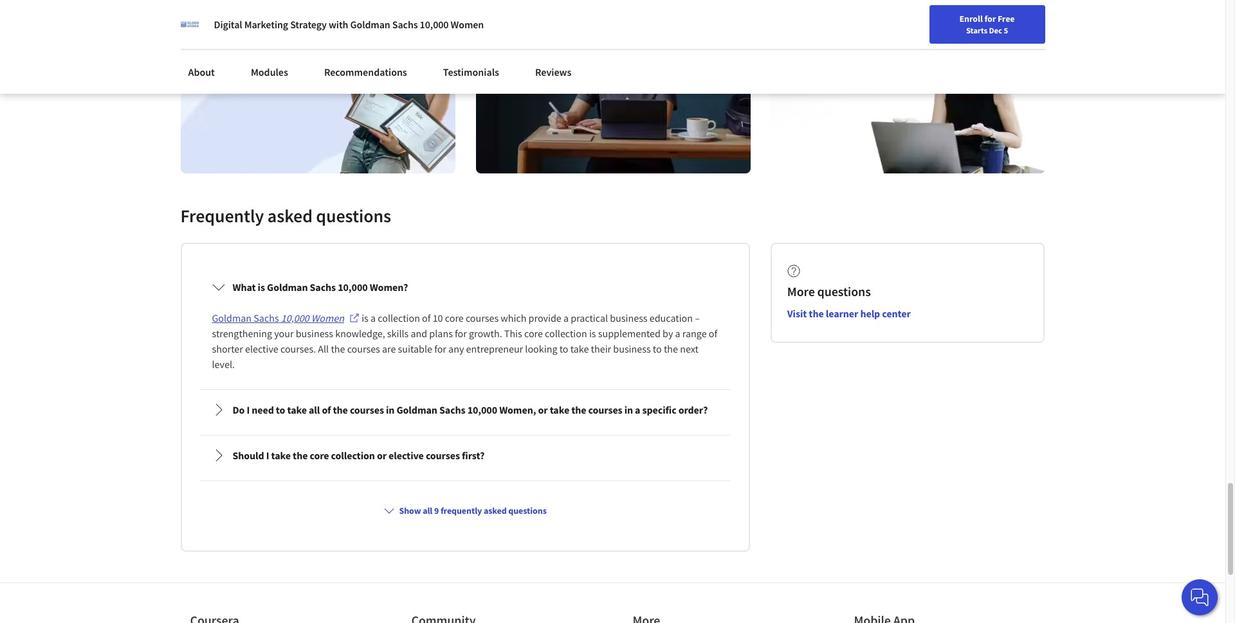 Task type: describe. For each thing, give the bounding box(es) containing it.
10,000 up testimonials
[[420, 18, 449, 31]]

free
[[998, 13, 1015, 24]]

visit
[[787, 307, 807, 320]]

strategy
[[290, 18, 327, 31]]

2 horizontal spatial of
[[709, 327, 717, 340]]

all inside do i need to take all of the courses in goldman sachs 10,000 women, or take the courses in a specific order? dropdown button
[[309, 404, 320, 417]]

goldman sachs image
[[180, 15, 198, 33]]

10,000 up your
[[281, 312, 309, 325]]

1 vertical spatial opens in a new tab image
[[397, 482, 408, 492]]

level.
[[212, 358, 235, 371]]

core inside dropdown button
[[310, 449, 329, 462]]

asked inside dropdown button
[[484, 505, 507, 517]]

0 vertical spatial questions
[[316, 204, 391, 227]]

goldman down the suitable
[[397, 404, 437, 417]]

elective inside dropdown button
[[389, 449, 424, 462]]

modules
[[251, 66, 288, 78]]

next
[[680, 343, 698, 355]]

education
[[650, 312, 693, 325]]

recommendations link
[[316, 58, 415, 86]]

0 horizontal spatial asked
[[268, 204, 313, 227]]

10
[[433, 312, 443, 325]]

or inside "should i take the core collection or elective courses first?" dropdown button
[[377, 449, 387, 462]]

do i need to take all of the courses in goldman sachs 10,000 women, or take the courses in a specific order? button
[[202, 392, 729, 428]]

more questions
[[787, 283, 871, 300]]

modules link
[[243, 58, 296, 86]]

the right visit at the right of the page
[[809, 307, 824, 320]]

sachs up your
[[254, 312, 279, 325]]

about
[[188, 66, 215, 78]]

0 vertical spatial women
[[451, 18, 484, 31]]

questions inside dropdown button
[[508, 505, 547, 517]]

provide
[[528, 312, 561, 325]]

the right women,
[[571, 404, 586, 417]]

sachs up goldman sachs 10,000 women
[[310, 281, 336, 294]]

order?
[[678, 404, 708, 417]]

frequently asked questions
[[180, 204, 391, 227]]

show all 9 frequently asked questions button
[[379, 500, 552, 523]]

digital
[[214, 18, 242, 31]]

sachs up recommendations
[[392, 18, 418, 31]]

reviews
[[535, 66, 572, 78]]

show
[[399, 505, 421, 517]]

suitable
[[398, 343, 432, 355]]

visit the learner help center link
[[787, 307, 911, 320]]

testimonials link
[[435, 58, 507, 86]]

learner
[[826, 307, 858, 320]]

1 vertical spatial is
[[362, 312, 368, 325]]

looking
[[525, 343, 557, 355]]

take right women,
[[550, 404, 569, 417]]

and
[[411, 327, 427, 340]]

help
[[860, 307, 880, 320]]

should
[[233, 449, 264, 462]]

what is goldman sachs 10,000 women?
[[233, 281, 408, 294]]

what
[[233, 281, 256, 294]]

your
[[274, 327, 294, 340]]

digital marketing strategy with goldman sachs 10,000 women
[[214, 18, 484, 31]]

frequently
[[180, 204, 264, 227]]

should i take the core collection or elective courses first?
[[233, 449, 485, 462]]

testimonials
[[443, 66, 499, 78]]

1 vertical spatial core
[[524, 327, 543, 340]]

women,
[[499, 404, 536, 417]]

is a collection of 10 core courses which provide a practical business education – strengthening your business knowledge, skills and plans for growth. this core collection is supplemented by a range of shorter elective courses. all the courses are suitable for any entrepreneur looking to take their business to the next level.
[[212, 312, 719, 371]]

the down by
[[664, 343, 678, 355]]

a right by
[[675, 327, 680, 340]]

strengthening
[[212, 327, 272, 340]]

–
[[695, 312, 700, 325]]

a inside dropdown button
[[635, 404, 640, 417]]

english button
[[955, 0, 1033, 42]]

a up knowledge,
[[371, 312, 376, 325]]

collection inside dropdown button
[[331, 449, 375, 462]]

1 horizontal spatial to
[[559, 343, 568, 355]]

take right should in the bottom of the page
[[271, 449, 291, 462]]

courses.
[[280, 343, 316, 355]]

1 horizontal spatial collection
[[378, 312, 420, 325]]

0 vertical spatial opens in a new tab image
[[349, 313, 360, 323]]

2 vertical spatial for
[[434, 343, 446, 355]]

frequently
[[441, 505, 482, 517]]

entrepreneur
[[466, 343, 523, 355]]

for inside enroll for free starts dec 5
[[984, 13, 996, 24]]



Task type: locate. For each thing, give the bounding box(es) containing it.
all left '9'
[[423, 505, 432, 517]]

2 vertical spatial questions
[[508, 505, 547, 517]]

1 in from the left
[[386, 404, 395, 417]]

plans
[[429, 327, 453, 340]]

2 horizontal spatial questions
[[817, 283, 871, 300]]

the right should in the bottom of the page
[[293, 449, 308, 462]]

business up supplemented
[[610, 312, 647, 325]]

1 horizontal spatial asked
[[484, 505, 507, 517]]

0 vertical spatial for
[[984, 13, 996, 24]]

of left 10
[[422, 312, 431, 325]]

more
[[787, 283, 815, 300]]

women?
[[370, 281, 408, 294]]

which
[[501, 312, 526, 325]]

take
[[570, 343, 589, 355], [287, 404, 307, 417], [550, 404, 569, 417], [271, 449, 291, 462]]

courses up should i take the core collection or elective courses first?
[[350, 404, 384, 417]]

0 horizontal spatial questions
[[316, 204, 391, 227]]

goldman up strengthening
[[212, 312, 252, 325]]

to inside do i need to take all of the courses in goldman sachs 10,000 women, or take the courses in a specific order? dropdown button
[[276, 404, 285, 417]]

goldman sachs 10,000 women
[[212, 312, 344, 325]]

dec
[[989, 25, 1002, 35]]

asked
[[268, 204, 313, 227], [484, 505, 507, 517]]

courses left the first?
[[426, 449, 460, 462]]

the
[[809, 307, 824, 320], [331, 343, 345, 355], [664, 343, 678, 355], [333, 404, 348, 417], [571, 404, 586, 417], [293, 449, 308, 462]]

take inside is a collection of 10 core courses which provide a practical business education – strengthening your business knowledge, skills and plans for growth. this core collection is supplemented by a range of shorter elective courses. all the courses are suitable for any entrepreneur looking to take their business to the next level.
[[570, 343, 589, 355]]

goldman
[[350, 18, 390, 31], [267, 281, 308, 294], [212, 312, 252, 325], [397, 404, 437, 417]]

a left specific
[[635, 404, 640, 417]]

2 horizontal spatial core
[[524, 327, 543, 340]]

2 vertical spatial is
[[589, 327, 596, 340]]

business
[[610, 312, 647, 325], [296, 327, 333, 340], [613, 343, 651, 355]]

to right looking
[[559, 343, 568, 355]]

for up any
[[455, 327, 467, 340]]

business down supplemented
[[613, 343, 651, 355]]

questions
[[316, 204, 391, 227], [817, 283, 871, 300], [508, 505, 547, 517]]

sachs up "should i take the core collection or elective courses first?" dropdown button
[[439, 404, 465, 417]]

opens in a new tab image
[[349, 313, 360, 323], [397, 482, 408, 492]]

1 vertical spatial questions
[[817, 283, 871, 300]]

0 vertical spatial elective
[[245, 343, 278, 355]]

first?
[[462, 449, 485, 462]]

1 horizontal spatial women
[[451, 18, 484, 31]]

english
[[979, 14, 1010, 27]]

enroll for free starts dec 5
[[959, 13, 1015, 35]]

all
[[309, 404, 320, 417], [423, 505, 432, 517]]

elective inside is a collection of 10 core courses which provide a practical business education – strengthening your business knowledge, skills and plans for growth. this core collection is supplemented by a range of shorter elective courses. all the courses are suitable for any entrepreneur looking to take their business to the next level.
[[245, 343, 278, 355]]

show all 9 frequently asked questions
[[399, 505, 547, 517]]

about link
[[180, 58, 223, 86]]

1 vertical spatial elective
[[389, 449, 424, 462]]

0 horizontal spatial i
[[247, 404, 250, 417]]

1 vertical spatial collection
[[545, 327, 587, 340]]

0 horizontal spatial or
[[377, 449, 387, 462]]

growth.
[[469, 327, 502, 340]]

0 vertical spatial is
[[258, 281, 265, 294]]

2 vertical spatial core
[[310, 449, 329, 462]]

knowledge,
[[335, 327, 385, 340]]

10,000 left women,
[[467, 404, 497, 417]]

to right need
[[276, 404, 285, 417]]

i right should in the bottom of the page
[[266, 449, 269, 462]]

1 horizontal spatial elective
[[389, 449, 424, 462]]

1 horizontal spatial questions
[[508, 505, 547, 517]]

for up dec
[[984, 13, 996, 24]]

2 horizontal spatial is
[[589, 327, 596, 340]]

take right need
[[287, 404, 307, 417]]

of up should i take the core collection or elective courses first?
[[322, 404, 331, 417]]

all right need
[[309, 404, 320, 417]]

should i take the core collection or elective courses first? button
[[202, 438, 729, 474]]

collection
[[378, 312, 420, 325], [545, 327, 587, 340], [331, 449, 375, 462]]

None search field
[[183, 8, 492, 34]]

2 in from the left
[[624, 404, 633, 417]]

0 vertical spatial i
[[247, 404, 250, 417]]

0 horizontal spatial in
[[386, 404, 395, 417]]

are
[[382, 343, 396, 355]]

need
[[252, 404, 274, 417]]

is
[[258, 281, 265, 294], [362, 312, 368, 325], [589, 327, 596, 340]]

courses
[[466, 312, 499, 325], [347, 343, 380, 355], [350, 404, 384, 417], [588, 404, 622, 417], [426, 449, 460, 462]]

specific
[[642, 404, 676, 417]]

2 horizontal spatial to
[[653, 343, 662, 355]]

2 horizontal spatial collection
[[545, 327, 587, 340]]

goldman up goldman sachs 10,000 women
[[267, 281, 308, 294]]

1 horizontal spatial or
[[538, 404, 548, 417]]

1 vertical spatial women
[[311, 312, 344, 325]]

1 horizontal spatial in
[[624, 404, 633, 417]]

for down plans on the bottom of the page
[[434, 343, 446, 355]]

this
[[504, 327, 522, 340]]

2 vertical spatial collection
[[331, 449, 375, 462]]

1 vertical spatial asked
[[484, 505, 507, 517]]

with
[[329, 18, 348, 31]]

of inside do i need to take all of the courses in goldman sachs 10,000 women, or take the courses in a specific order? dropdown button
[[322, 404, 331, 417]]

all inside show all 9 frequently asked questions dropdown button
[[423, 505, 432, 517]]

their
[[591, 343, 611, 355]]

elective down strengthening
[[245, 343, 278, 355]]

or inside do i need to take all of the courses in goldman sachs 10,000 women, or take the courses in a specific order? dropdown button
[[538, 404, 548, 417]]

1 horizontal spatial core
[[445, 312, 464, 325]]

women
[[451, 18, 484, 31], [311, 312, 344, 325]]

0 horizontal spatial women
[[311, 312, 344, 325]]

1 vertical spatial business
[[296, 327, 333, 340]]

to down supplemented
[[653, 343, 662, 355]]

elective up show
[[389, 449, 424, 462]]

in up should i take the core collection or elective courses first?
[[386, 404, 395, 417]]

a
[[371, 312, 376, 325], [563, 312, 569, 325], [675, 327, 680, 340], [635, 404, 640, 417]]

0 vertical spatial business
[[610, 312, 647, 325]]

the right all
[[331, 343, 345, 355]]

women up all
[[311, 312, 344, 325]]

business up all
[[296, 327, 333, 340]]

1 vertical spatial all
[[423, 505, 432, 517]]

all
[[318, 343, 329, 355]]

enroll
[[959, 13, 983, 24]]

do i need to take all of the courses in goldman sachs 10,000 women, or take the courses in a specific order?
[[233, 404, 708, 417]]

5
[[1004, 25, 1008, 35]]

1 horizontal spatial all
[[423, 505, 432, 517]]

is up knowledge,
[[362, 312, 368, 325]]

a right provide
[[563, 312, 569, 325]]

0 vertical spatial all
[[309, 404, 320, 417]]

women up testimonials
[[451, 18, 484, 31]]

recommendations
[[324, 66, 407, 78]]

visit the learner help center
[[787, 307, 911, 320]]

courses left specific
[[588, 404, 622, 417]]

2 vertical spatial business
[[613, 343, 651, 355]]

i right 'do'
[[247, 404, 250, 417]]

0 vertical spatial collection
[[378, 312, 420, 325]]

1 vertical spatial i
[[266, 449, 269, 462]]

1 horizontal spatial opens in a new tab image
[[397, 482, 408, 492]]

in
[[386, 404, 395, 417], [624, 404, 633, 417]]

1 horizontal spatial of
[[422, 312, 431, 325]]

goldman right with
[[350, 18, 390, 31]]

0 vertical spatial or
[[538, 404, 548, 417]]

1 horizontal spatial i
[[266, 449, 269, 462]]

i
[[247, 404, 250, 417], [266, 449, 269, 462]]

courses down knowledge,
[[347, 343, 380, 355]]

0 horizontal spatial of
[[322, 404, 331, 417]]

opens in a new tab image up knowledge,
[[349, 313, 360, 323]]

opens in a new tab image up show
[[397, 482, 408, 492]]

is right the what
[[258, 281, 265, 294]]

1 vertical spatial of
[[709, 327, 717, 340]]

i for do
[[247, 404, 250, 417]]

is down 'practical'
[[589, 327, 596, 340]]

skills
[[387, 327, 409, 340]]

the up should i take the core collection or elective courses first?
[[333, 404, 348, 417]]

reviews link
[[527, 58, 579, 86]]

is inside dropdown button
[[258, 281, 265, 294]]

supplemented
[[598, 327, 661, 340]]

0 horizontal spatial all
[[309, 404, 320, 417]]

collapsed list
[[197, 265, 733, 551]]

what is goldman sachs 10,000 women? button
[[202, 269, 729, 305]]

1 horizontal spatial is
[[362, 312, 368, 325]]

shorter
[[212, 343, 243, 355]]

to
[[559, 343, 568, 355], [653, 343, 662, 355], [276, 404, 285, 417]]

do
[[233, 404, 245, 417]]

range
[[682, 327, 707, 340]]

0 horizontal spatial opens in a new tab image
[[349, 313, 360, 323]]

marketing
[[244, 18, 288, 31]]

0 horizontal spatial for
[[434, 343, 446, 355]]

of
[[422, 312, 431, 325], [709, 327, 717, 340], [322, 404, 331, 417]]

center
[[882, 307, 911, 320]]

0 horizontal spatial is
[[258, 281, 265, 294]]

10,000 left women?
[[338, 281, 368, 294]]

of right "range"
[[709, 327, 717, 340]]

0 horizontal spatial collection
[[331, 449, 375, 462]]

in left specific
[[624, 404, 633, 417]]

0 vertical spatial asked
[[268, 204, 313, 227]]

chat with us image
[[1189, 588, 1210, 609]]

women inside collapsed list
[[311, 312, 344, 325]]

9
[[434, 505, 439, 517]]

practical
[[571, 312, 608, 325]]

1 vertical spatial for
[[455, 327, 467, 340]]

2 horizontal spatial for
[[984, 13, 996, 24]]

elective
[[245, 343, 278, 355], [389, 449, 424, 462]]

0 vertical spatial of
[[422, 312, 431, 325]]

shopping cart: 1 item image
[[925, 10, 949, 30]]

for
[[984, 13, 996, 24], [455, 327, 467, 340], [434, 343, 446, 355]]

0 horizontal spatial core
[[310, 449, 329, 462]]

starts
[[966, 25, 987, 35]]

0 vertical spatial core
[[445, 312, 464, 325]]

any
[[448, 343, 464, 355]]

i for should
[[266, 449, 269, 462]]

1 horizontal spatial for
[[455, 327, 467, 340]]

by
[[663, 327, 673, 340]]

0 horizontal spatial to
[[276, 404, 285, 417]]

courses up growth.
[[466, 312, 499, 325]]

take left their
[[570, 343, 589, 355]]

1 vertical spatial or
[[377, 449, 387, 462]]

0 horizontal spatial elective
[[245, 343, 278, 355]]

sachs
[[392, 18, 418, 31], [310, 281, 336, 294], [254, 312, 279, 325], [439, 404, 465, 417]]

2 vertical spatial of
[[322, 404, 331, 417]]



Task type: vqa. For each thing, say whether or not it's contained in the screenshot.
elective within dropdown button
yes



